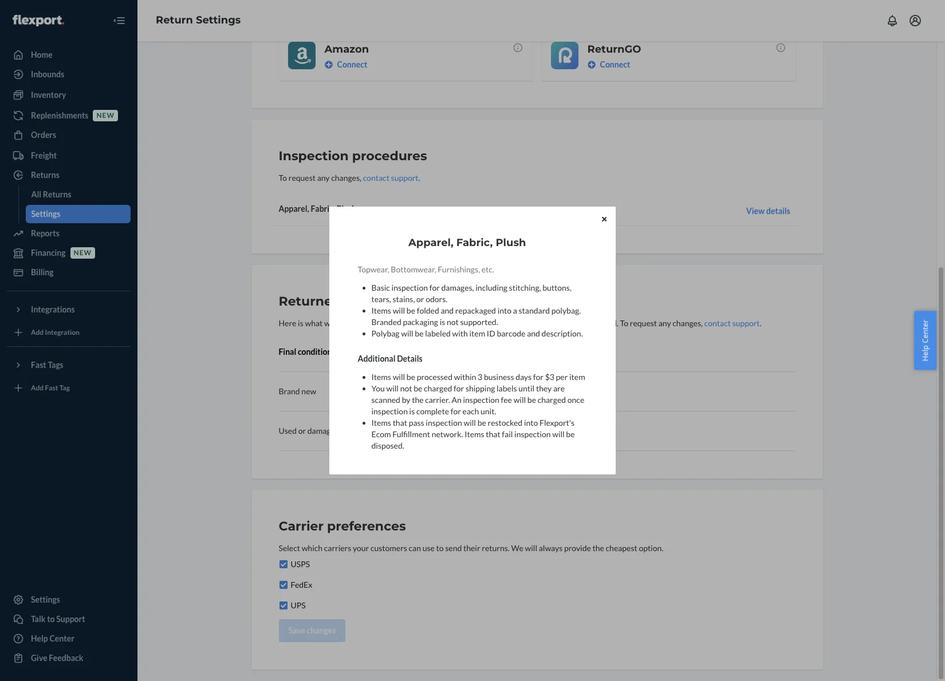 Task type: locate. For each thing, give the bounding box(es) containing it.
branded
[[372, 317, 402, 327]]

fail
[[502, 430, 513, 440]]

be down until
[[528, 395, 537, 405]]

0 horizontal spatial not
[[401, 384, 413, 394]]

0 vertical spatial that
[[393, 418, 408, 428]]

disposed.
[[372, 441, 405, 451]]

0 vertical spatial item
[[470, 329, 486, 339]]

0 vertical spatial is
[[440, 317, 446, 327]]

inspection down shipping
[[464, 395, 500, 405]]

1 vertical spatial is
[[410, 407, 415, 417]]

1 horizontal spatial into
[[525, 418, 539, 428]]

item down supported.
[[470, 329, 486, 339]]

item right per
[[570, 372, 586, 382]]

for
[[430, 283, 440, 293], [534, 372, 544, 382], [454, 384, 465, 394], [451, 407, 462, 417]]

etc.
[[482, 265, 495, 274]]

1 vertical spatial that
[[486, 430, 501, 440]]

flexport's
[[540, 418, 575, 428]]

processed
[[417, 372, 453, 382]]

0 horizontal spatial charged
[[424, 384, 453, 394]]

0 horizontal spatial that
[[393, 418, 408, 428]]

stitching,
[[509, 283, 542, 293]]

1 vertical spatial and
[[528, 329, 541, 339]]

business
[[484, 372, 515, 382]]

odors.
[[426, 295, 448, 304]]

not up "with"
[[447, 317, 459, 327]]

0 horizontal spatial is
[[410, 407, 415, 417]]

1 vertical spatial into
[[525, 418, 539, 428]]

you
[[372, 384, 385, 394]]

polybag
[[372, 329, 400, 339]]

items
[[372, 306, 392, 316], [372, 372, 392, 382], [372, 418, 392, 428], [465, 430, 485, 440]]

inspection up network. at the left bottom of the page
[[426, 418, 463, 428]]

is up "pass"
[[410, 407, 415, 417]]

help center button
[[915, 312, 937, 370]]

id
[[487, 329, 496, 339]]

3
[[478, 372, 483, 382]]

charged up carrier.
[[424, 384, 453, 394]]

0 horizontal spatial into
[[498, 306, 512, 316]]

1 vertical spatial item
[[570, 372, 586, 382]]

that left fail at the bottom right
[[486, 430, 501, 440]]

and
[[441, 306, 454, 316], [528, 329, 541, 339]]

be
[[407, 306, 416, 316], [415, 329, 424, 339], [407, 372, 416, 382], [414, 384, 423, 394], [528, 395, 537, 405], [478, 418, 487, 428], [567, 430, 575, 440]]

1 horizontal spatial not
[[447, 317, 459, 327]]

1 horizontal spatial that
[[486, 430, 501, 440]]

per
[[556, 372, 568, 382]]

into
[[498, 306, 512, 316], [525, 418, 539, 428]]

pass
[[409, 418, 425, 428]]

0 vertical spatial into
[[498, 306, 512, 316]]

not
[[447, 317, 459, 327], [401, 384, 413, 394]]

additional details
[[358, 354, 423, 364]]

folded
[[417, 306, 440, 316]]

1 vertical spatial charged
[[538, 395, 566, 405]]

item
[[470, 329, 486, 339], [570, 372, 586, 382]]

an
[[452, 395, 462, 405]]

the
[[412, 395, 424, 405]]

charged down are
[[538, 395, 566, 405]]

be up "the"
[[414, 384, 423, 394]]

barcode
[[497, 329, 526, 339]]

inspection up stains,
[[392, 283, 428, 293]]

details
[[397, 354, 423, 364]]

into inside items will be processed within 3 business days for $3 per item you will not be charged for shipping labels until they are scanned by the carrier. an inspection fee will be charged once inspection is complete for each unit. items that pass inspection will be restocked into flexport's ecom fulfillment network. items that fail inspection will be disposed.
[[525, 418, 539, 428]]

into right 'restocked'
[[525, 418, 539, 428]]

within
[[455, 372, 477, 382]]

charged
[[424, 384, 453, 394], [538, 395, 566, 405]]

that up the fulfillment
[[393, 418, 408, 428]]

supported.
[[461, 317, 499, 327]]

0 horizontal spatial and
[[441, 306, 454, 316]]

until
[[519, 384, 535, 394]]

1 horizontal spatial is
[[440, 317, 446, 327]]

center
[[921, 320, 931, 344]]

items up ecom
[[372, 418, 392, 428]]

will
[[393, 306, 405, 316], [402, 329, 414, 339], [393, 372, 405, 382], [387, 384, 399, 394], [514, 395, 526, 405], [464, 418, 476, 428], [553, 430, 565, 440]]

basic
[[372, 283, 390, 293]]

0 vertical spatial not
[[447, 317, 459, 327]]

will right fee
[[514, 395, 526, 405]]

apparel, fabric, plush
[[409, 237, 527, 249]]

labeled
[[426, 329, 451, 339]]

topwear, bottomwear, furnishings, etc.
[[358, 265, 495, 274]]

shipping
[[466, 384, 496, 394]]

basic inspection for damages, including stitching, buttons, tears, stains, or odors. items will be folded and repackaged into a standard polybag. branded packaging is not supported. polybag will be labeled with item id barcode and description.
[[372, 283, 583, 339]]

a
[[514, 306, 518, 316]]

is up labeled
[[440, 317, 446, 327]]

apparel,
[[409, 237, 454, 249]]

will up "scanned" at the left bottom of page
[[387, 384, 399, 394]]

repackaged
[[456, 306, 497, 316]]

1 horizontal spatial item
[[570, 372, 586, 382]]

items down each
[[465, 430, 485, 440]]

that
[[393, 418, 408, 428], [486, 430, 501, 440]]

plush
[[496, 237, 527, 249]]

and right barcode
[[528, 329, 541, 339]]

and down odors.
[[441, 306, 454, 316]]

damages,
[[442, 283, 475, 293]]

is inside items will be processed within 3 business days for $3 per item you will not be charged for shipping labels until they are scanned by the carrier. an inspection fee will be charged once inspection is complete for each unit. items that pass inspection will be restocked into flexport's ecom fulfillment network. items that fail inspection will be disposed.
[[410, 407, 415, 417]]

inspection
[[392, 283, 428, 293], [464, 395, 500, 405], [372, 407, 408, 417], [426, 418, 463, 428], [515, 430, 551, 440]]

items down the tears,
[[372, 306, 392, 316]]

fabric,
[[457, 237, 493, 249]]

be down unit.
[[478, 418, 487, 428]]

is
[[440, 317, 446, 327], [410, 407, 415, 417]]

for up odors.
[[430, 283, 440, 293]]

fulfillment
[[393, 430, 431, 440]]

network.
[[432, 430, 464, 440]]

fee
[[501, 395, 513, 405]]

0 horizontal spatial item
[[470, 329, 486, 339]]

1 vertical spatial not
[[401, 384, 413, 394]]

help center
[[921, 320, 931, 362]]

into left a
[[498, 306, 512, 316]]

not up by
[[401, 384, 413, 394]]



Task type: vqa. For each thing, say whether or not it's contained in the screenshot.
Freight on the left top of the page
no



Task type: describe. For each thing, give the bounding box(es) containing it.
are
[[554, 384, 565, 394]]

be down packaging
[[415, 329, 424, 339]]

carrier.
[[426, 395, 451, 405]]

be down 'flexport's' on the right of the page
[[567, 430, 575, 440]]

will down packaging
[[402, 329, 414, 339]]

be down stains,
[[407, 306, 416, 316]]

or
[[417, 295, 425, 304]]

not inside the basic inspection for damages, including stitching, buttons, tears, stains, or odors. items will be folded and repackaged into a standard polybag. branded packaging is not supported. polybag will be labeled with item id barcode and description.
[[447, 317, 459, 327]]

unit.
[[481, 407, 497, 417]]

be down details
[[407, 372, 416, 382]]

by
[[402, 395, 411, 405]]

topwear,
[[358, 265, 390, 274]]

into inside the basic inspection for damages, including stitching, buttons, tears, stains, or odors. items will be folded and repackaged into a standard polybag. branded packaging is not supported. polybag will be labeled with item id barcode and description.
[[498, 306, 512, 316]]

complete
[[417, 407, 450, 417]]

with
[[453, 329, 468, 339]]

will down each
[[464, 418, 476, 428]]

0 vertical spatial and
[[441, 306, 454, 316]]

1 horizontal spatial and
[[528, 329, 541, 339]]

is inside the basic inspection for damages, including stitching, buttons, tears, stains, or odors. items will be folded and repackaged into a standard polybag. branded packaging is not supported. polybag will be labeled with item id barcode and description.
[[440, 317, 446, 327]]

additional
[[358, 354, 396, 364]]

items inside the basic inspection for damages, including stitching, buttons, tears, stains, or odors. items will be folded and repackaged into a standard polybag. branded packaging is not supported. polybag will be labeled with item id barcode and description.
[[372, 306, 392, 316]]

scanned
[[372, 395, 401, 405]]

buttons,
[[543, 283, 572, 293]]

inspection inside the basic inspection for damages, including stitching, buttons, tears, stains, or odors. items will be folded and repackaged into a standard polybag. branded packaging is not supported. polybag will be labeled with item id barcode and description.
[[392, 283, 428, 293]]

polybag.
[[552, 306, 581, 316]]

description.
[[542, 329, 583, 339]]

for down the an
[[451, 407, 462, 417]]

help
[[921, 346, 931, 362]]

will down additional details
[[393, 372, 405, 382]]

for left $3
[[534, 372, 544, 382]]

inspection down "scanned" at the left bottom of page
[[372, 407, 408, 417]]

1 horizontal spatial charged
[[538, 395, 566, 405]]

labels
[[497, 384, 517, 394]]

ecom
[[372, 430, 391, 440]]

days
[[516, 372, 532, 382]]

each
[[463, 407, 480, 417]]

$3
[[546, 372, 555, 382]]

furnishings,
[[438, 265, 481, 274]]

bottomwear,
[[391, 265, 437, 274]]

items will be processed within 3 business days for $3 per item you will not be charged for shipping labels until they are scanned by the carrier. an inspection fee will be charged once inspection is complete for each unit. items that pass inspection will be restocked into flexport's ecom fulfillment network. items that fail inspection will be disposed.
[[372, 372, 586, 451]]

apparel, fabric, plush dialog
[[329, 207, 616, 475]]

items up 'you'
[[372, 372, 392, 382]]

item inside the basic inspection for damages, including stitching, buttons, tears, stains, or odors. items will be folded and repackaged into a standard polybag. branded packaging is not supported. polybag will be labeled with item id barcode and description.
[[470, 329, 486, 339]]

packaging
[[403, 317, 439, 327]]

including
[[476, 283, 508, 293]]

will down stains,
[[393, 306, 405, 316]]

inspection right fail at the bottom right
[[515, 430, 551, 440]]

item inside items will be processed within 3 business days for $3 per item you will not be charged for shipping labels until they are scanned by the carrier. an inspection fee will be charged once inspection is complete for each unit. items that pass inspection will be restocked into flexport's ecom fulfillment network. items that fail inspection will be disposed.
[[570, 372, 586, 382]]

once
[[568, 395, 585, 405]]

they
[[537, 384, 552, 394]]

will down 'flexport's' on the right of the page
[[553, 430, 565, 440]]

restocked
[[488, 418, 523, 428]]

tears,
[[372, 295, 392, 304]]

close image
[[602, 216, 607, 223]]

0 vertical spatial charged
[[424, 384, 453, 394]]

stains,
[[393, 295, 415, 304]]

for up the an
[[454, 384, 465, 394]]

not inside items will be processed within 3 business days for $3 per item you will not be charged for shipping labels until they are scanned by the carrier. an inspection fee will be charged once inspection is complete for each unit. items that pass inspection will be restocked into flexport's ecom fulfillment network. items that fail inspection will be disposed.
[[401, 384, 413, 394]]

standard
[[519, 306, 550, 316]]

for inside the basic inspection for damages, including stitching, buttons, tears, stains, or odors. items will be folded and repackaged into a standard polybag. branded packaging is not supported. polybag will be labeled with item id barcode and description.
[[430, 283, 440, 293]]



